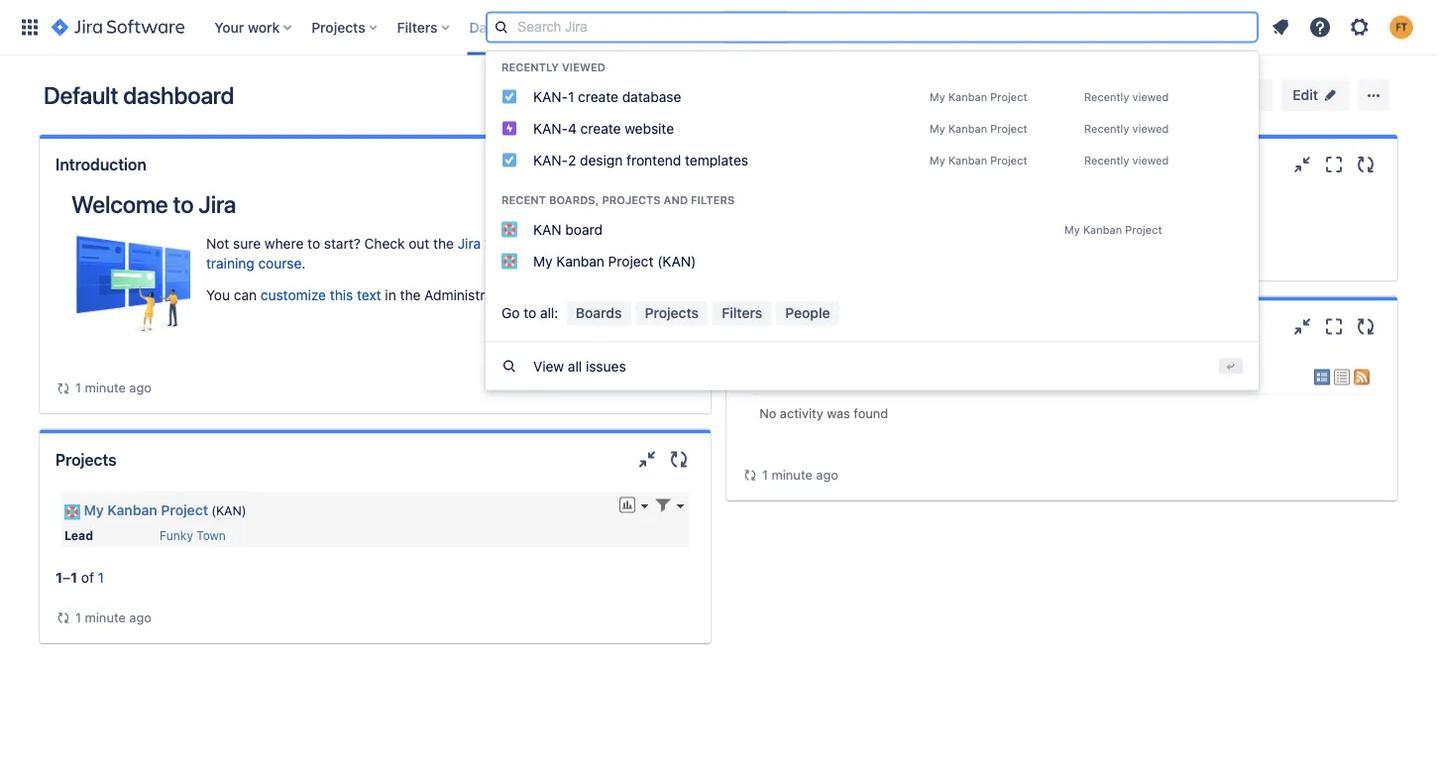 Task type: vqa. For each thing, say whether or not it's contained in the screenshot.
the right
no



Task type: locate. For each thing, give the bounding box(es) containing it.
2 vertical spatial minute
[[85, 610, 126, 625]]

go to all:
[[502, 305, 558, 321]]

minute inside projects region
[[85, 610, 126, 625]]

you.
[[1016, 202, 1043, 218]]

recently viewed for kan-1  create database
[[1085, 90, 1169, 103]]

kan- up 2
[[533, 120, 568, 136]]

0 vertical spatial minute
[[85, 380, 126, 395]]

to left me
[[815, 155, 830, 174]]

kanban for kan board
[[1083, 223, 1122, 236]]

1 vertical spatial ago
[[816, 467, 839, 482]]

me
[[834, 155, 857, 174]]

enjoy
[[1047, 202, 1081, 218]]

design
[[580, 152, 623, 168]]

ago for projects
[[129, 610, 152, 625]]

jira software image
[[52, 15, 185, 39], [52, 15, 185, 39]]

1 vertical spatial an arrow curved in a circular way on the button that refreshes the dashboard image
[[56, 610, 71, 626]]

filters button
[[391, 11, 458, 43]]

text
[[357, 287, 381, 303]]

activity streams region
[[742, 352, 1382, 485]]

1 vertical spatial (kan)
[[211, 504, 246, 518]]

the right out
[[433, 235, 454, 252]]

create for 4
[[581, 120, 621, 136]]

recently
[[502, 60, 559, 73], [1085, 90, 1130, 103], [1085, 122, 1130, 135], [1085, 154, 1130, 167]]

an arrow curved in a circular way on the button that refreshes the dashboard image
[[56, 380, 71, 396], [56, 610, 71, 626]]

projects down minimize introduction icon at the top of page
[[602, 193, 661, 206]]

my kanban project for website
[[930, 122, 1028, 135]]

my inside projects region
[[84, 502, 104, 519]]

my kanban project
[[930, 90, 1028, 103], [930, 122, 1028, 135], [930, 154, 1028, 167], [1065, 223, 1162, 236]]

edit link
[[1281, 79, 1350, 111]]

2 kan- from the top
[[533, 120, 568, 136]]

2 vertical spatial ago
[[129, 610, 152, 625]]

refresh projects image
[[667, 448, 691, 471]]

filters right 'projects' popup button
[[397, 19, 438, 35]]

1 vertical spatial jira
[[458, 235, 481, 252]]

filters left people
[[722, 305, 763, 321]]

introduction region
[[56, 190, 695, 398]]

and inside introduction region
[[549, 235, 573, 252]]

to right welcome in the top left of the page
[[173, 190, 194, 218]]

kan- up the 4 at top left
[[533, 88, 568, 105]]

an arrow curved in a circular way on the button that refreshes the dashboard image for projects
[[56, 610, 71, 626]]

primary element
[[12, 0, 1061, 55]]

create right the 4 at top left
[[581, 120, 621, 136]]

jira 101 guide link
[[458, 235, 545, 252]]

minute for introduction
[[85, 380, 126, 395]]

project for kan-4  create website
[[991, 122, 1028, 135]]

all
[[568, 358, 582, 374]]

filters
[[397, 19, 438, 35], [691, 193, 735, 206], [722, 305, 763, 321]]

recently for kan-2  design frontend templates
[[1085, 154, 1130, 167]]

and
[[664, 193, 688, 206], [549, 235, 573, 252]]

my for kan-1  create database
[[930, 90, 945, 103]]

ago inside projects region
[[129, 610, 152, 625]]

1 vertical spatial create
[[581, 120, 621, 136]]

ago
[[129, 380, 152, 395], [816, 467, 839, 482], [129, 610, 152, 625]]

star default dashboard image
[[1142, 84, 1166, 108]]

minute for projects
[[85, 610, 126, 625]]

my kanban project (kan)
[[533, 253, 696, 269], [84, 502, 246, 519]]

my kanban project for database
[[930, 90, 1028, 103]]

filters inside 'link'
[[722, 305, 763, 321]]

1 vertical spatial minute
[[772, 467, 813, 482]]

create up kan-4  create website
[[578, 88, 619, 105]]

1 vertical spatial kan-
[[533, 120, 568, 136]]

1 vertical spatial 1 minute ago
[[762, 467, 839, 482]]

to left you.
[[1000, 202, 1012, 218]]

ago inside activity streams region
[[816, 467, 839, 482]]

kanban for kan-4  create website
[[949, 122, 987, 135]]

1 vertical spatial the
[[400, 287, 421, 303]]

1 an arrow curved in a circular way on the button that refreshes the dashboard image from the top
[[56, 380, 71, 396]]

dashboards
[[469, 19, 548, 35]]

training
[[206, 255, 254, 272]]

an arrow curved in a circular way on the button that refreshes the dashboard image inside projects region
[[56, 610, 71, 626]]

refresh introduction image
[[667, 153, 691, 176]]

ago inside introduction region
[[129, 380, 152, 395]]

(kan)
[[657, 253, 696, 269], [211, 504, 246, 518]]

1 minute ago inside introduction region
[[75, 380, 152, 395]]

3 kan- from the top
[[533, 152, 568, 168]]

0 vertical spatial 1 minute ago
[[75, 380, 152, 395]]

town
[[197, 528, 226, 542]]

my kanban project (kan) up funky
[[84, 502, 246, 519]]

(kan) up town
[[211, 504, 246, 518]]

2 vertical spatial kan-
[[533, 152, 568, 168]]

go
[[502, 305, 520, 321]]

maximize activity streams image
[[1322, 315, 1346, 339]]

kanban for kan-1  create database
[[949, 90, 987, 103]]

1 vertical spatial my kanban project (kan)
[[84, 502, 246, 519]]

project inside region
[[161, 502, 208, 519]]

–
[[62, 569, 70, 585]]

minute inside introduction region
[[85, 380, 126, 395]]

viewed
[[562, 60, 606, 73], [1133, 90, 1169, 103], [1133, 122, 1169, 135], [1133, 154, 1169, 167]]

the
[[433, 235, 454, 252], [400, 287, 421, 303]]

and down refresh introduction image in the top of the page
[[664, 193, 688, 206]]

kan- down the 4 at top left
[[533, 152, 568, 168]]

1 minute ago inside projects region
[[75, 610, 152, 625]]

2 vertical spatial filters
[[722, 305, 763, 321]]

0 horizontal spatial and
[[549, 235, 573, 252]]

minimize projects image
[[635, 448, 659, 471]]

view all issues image
[[502, 358, 517, 374]]

my for kan-4  create website
[[930, 122, 945, 135]]

project for kan-2  design frontend templates
[[991, 154, 1028, 167]]

an arrow curved in a circular way on the button that refreshes the dashboard image
[[742, 467, 758, 483]]

filters down templates
[[691, 193, 735, 206]]

projects right work
[[312, 19, 365, 35]]

0 vertical spatial ago
[[129, 380, 152, 395]]

kan board
[[533, 221, 603, 237]]

and right guide
[[549, 235, 573, 252]]

to left all:
[[524, 305, 536, 321]]

Search Jira field
[[486, 11, 1259, 43]]

to left "start?"
[[307, 235, 320, 252]]

recently viewed for kan-4  create website
[[1085, 122, 1169, 135]]

atlassian training course
[[206, 235, 634, 272]]

kan- for 4
[[533, 120, 568, 136]]

kanban inside projects region
[[107, 502, 157, 519]]

1 inside introduction region
[[75, 380, 81, 395]]

default
[[44, 81, 118, 109]]

(kan) up projects link
[[657, 253, 696, 269]]

my kanban project (kan) inside projects region
[[84, 502, 246, 519]]

projects inside popup button
[[312, 19, 365, 35]]

1 horizontal spatial (kan)
[[657, 253, 696, 269]]

maximize introduction image
[[635, 153, 659, 176]]

create button
[[722, 11, 790, 43]]

2 vertical spatial 1 minute ago
[[75, 610, 152, 625]]

0 vertical spatial filters
[[397, 19, 438, 35]]

frontend
[[627, 152, 681, 168]]

the right in
[[400, 287, 421, 303]]

0 vertical spatial kan-
[[533, 88, 568, 105]]

0 vertical spatial my kanban project (kan)
[[533, 253, 696, 269]]

jira
[[199, 190, 236, 218], [458, 235, 481, 252]]

banner
[[0, 0, 1437, 390]]

0 vertical spatial an arrow curved in a circular way on the button that refreshes the dashboard image
[[56, 380, 71, 396]]

project for kan board
[[1125, 223, 1162, 236]]

1 vertical spatial and
[[549, 235, 573, 252]]

filters inside dropdown button
[[397, 19, 438, 35]]

0 horizontal spatial the
[[400, 287, 421, 303]]

kan-2  design frontend templates
[[533, 152, 748, 168]]

0 horizontal spatial my kanban project (kan)
[[84, 502, 246, 519]]

1 minute ago
[[75, 380, 152, 395], [762, 467, 839, 482], [75, 610, 152, 625]]

course
[[258, 255, 302, 272]]

minute inside activity streams region
[[772, 467, 813, 482]]

jira left 101
[[458, 235, 481, 252]]

1 horizontal spatial jira
[[458, 235, 481, 252]]

an arrow curved in a circular way on the button that refreshes the dashboard image inside introduction region
[[56, 380, 71, 396]]

0 vertical spatial create
[[578, 88, 619, 105]]

projects left filters 'link'
[[645, 305, 699, 321]]

of
[[81, 569, 94, 585]]

1 inside activity streams region
[[762, 467, 768, 482]]

kan-
[[533, 88, 568, 105], [533, 120, 568, 136], [533, 152, 568, 168]]

to inside assigned to me region
[[1000, 202, 1012, 218]]

1 minute ago inside activity streams region
[[762, 467, 839, 482]]

viewed for kan-1  create database
[[1133, 90, 1169, 103]]

2 an arrow curved in a circular way on the button that refreshes the dashboard image from the top
[[56, 610, 71, 626]]

jira up not
[[199, 190, 236, 218]]

your
[[214, 19, 244, 35]]

0 horizontal spatial jira
[[199, 190, 236, 218]]

1 horizontal spatial the
[[433, 235, 454, 252]]

0 vertical spatial the
[[433, 235, 454, 252]]

my kanban project (kan) down the 'atlassian'
[[533, 253, 696, 269]]

not
[[206, 235, 229, 252]]

funky
[[160, 528, 193, 542]]

1 kan- from the top
[[533, 88, 568, 105]]

boards
[[576, 305, 622, 321]]

to
[[815, 155, 830, 174], [173, 190, 194, 218], [1000, 202, 1012, 218], [307, 235, 320, 252], [524, 305, 536, 321]]

recently for kan-1  create database
[[1085, 90, 1130, 103]]

to for assigned
[[815, 155, 830, 174]]

my
[[930, 90, 945, 103], [930, 122, 945, 135], [930, 154, 945, 167], [1065, 223, 1080, 236], [533, 253, 553, 269], [84, 502, 104, 519]]

0 vertical spatial and
[[664, 193, 688, 206]]

default dashboard
[[44, 81, 234, 109]]

projects
[[312, 19, 365, 35], [602, 193, 661, 206], [645, 305, 699, 321], [56, 450, 117, 469]]

1 minute ago for introduction
[[75, 380, 152, 395]]

0 horizontal spatial (kan)
[[211, 504, 246, 518]]

kan-4  create website
[[533, 120, 674, 136]]



Task type: describe. For each thing, give the bounding box(es) containing it.
welcome
[[71, 190, 168, 218]]

customize this text link
[[261, 287, 381, 303]]

funky town link
[[160, 528, 226, 542]]

recent boards, projects and filters
[[502, 193, 735, 206]]

work
[[248, 19, 280, 35]]

your
[[1085, 202, 1113, 218]]

assigned
[[742, 155, 811, 174]]

database
[[622, 88, 681, 105]]

guide
[[510, 235, 545, 252]]

activity streams
[[742, 317, 864, 336]]

no activity was found
[[760, 406, 888, 421]]

website
[[625, 120, 674, 136]]

assigned to me
[[742, 155, 857, 174]]

this
[[330, 287, 353, 303]]

ago for introduction
[[129, 380, 152, 395]]

kan-1  create database
[[533, 88, 681, 105]]

kan
[[533, 221, 562, 237]]

people
[[786, 305, 830, 321]]

projects up lead
[[56, 450, 117, 469]]

my for kan board
[[1065, 223, 1080, 236]]

kan- for 2
[[533, 152, 568, 168]]

assigned to me region
[[742, 190, 1382, 265]]

activity
[[780, 406, 823, 421]]

day!
[[1117, 202, 1144, 218]]

your profile and settings image
[[1390, 15, 1414, 39]]

recent
[[502, 193, 546, 206]]

dashboards button
[[464, 11, 566, 43]]

your work
[[214, 19, 280, 35]]

start?
[[324, 235, 361, 252]]

to for go
[[524, 305, 536, 321]]

in
[[385, 287, 396, 303]]

viewed for kan-2  design frontend templates
[[1133, 154, 1169, 167]]

my kanban project for frontend
[[930, 154, 1028, 167]]

notifications image
[[1269, 15, 1293, 39]]

maximize assigned to me image
[[1322, 153, 1346, 176]]

1 link
[[98, 569, 104, 585]]

lead
[[64, 528, 93, 542]]

board
[[565, 221, 603, 237]]

all:
[[540, 305, 558, 321]]

dashboard
[[123, 81, 234, 109]]

recently viewed for kan-2  design frontend templates
[[1085, 154, 1169, 167]]

create for 1
[[578, 88, 619, 105]]

to for welcome
[[173, 190, 194, 218]]

projects link
[[636, 301, 708, 325]]

1 vertical spatial filters
[[691, 193, 735, 206]]

help image
[[1309, 15, 1332, 39]]

projects region
[[56, 485, 695, 628]]

boards link
[[566, 301, 632, 325]]

you
[[206, 287, 230, 303]]

2
[[568, 152, 576, 168]]

welcome to jira
[[71, 190, 236, 218]]

1 – 1 of 1
[[56, 569, 104, 585]]

boards,
[[549, 193, 599, 206]]

edit icon image
[[1322, 87, 1338, 103]]

view all issues
[[533, 358, 626, 374]]

atlassian training course link
[[206, 235, 634, 272]]

minimize assigned to me image
[[1291, 153, 1314, 176]]

project for kan-1  create database
[[991, 90, 1028, 103]]

minute for activity streams
[[772, 467, 813, 482]]

1 minute ago for activity streams
[[762, 467, 839, 482]]

viewed for kan-4  create website
[[1133, 122, 1169, 135]]

introduction
[[56, 155, 146, 174]]

1 horizontal spatial my kanban project (kan)
[[533, 253, 696, 269]]

section.
[[521, 287, 571, 303]]

funky town
[[160, 528, 226, 542]]

an arrow curved in a circular way on the button that refreshes the dashboard image for introduction
[[56, 380, 71, 396]]

view all issues link
[[486, 342, 1259, 390]]

projects button
[[306, 11, 385, 43]]

create
[[734, 19, 778, 35]]

0 vertical spatial jira
[[199, 190, 236, 218]]

101
[[485, 235, 506, 252]]

found
[[854, 406, 888, 421]]

refresh assigned to me image
[[1354, 153, 1378, 176]]

activity
[[742, 317, 799, 336]]

templates
[[685, 152, 748, 168]]

0 vertical spatial (kan)
[[657, 253, 696, 269]]

settings image
[[1348, 15, 1372, 39]]

not sure where to start? check out the jira 101 guide and
[[206, 235, 577, 252]]

can
[[234, 287, 257, 303]]

my kanban project link
[[84, 502, 208, 519]]

no
[[760, 406, 777, 421]]

more dashboard actions image
[[1362, 83, 1386, 107]]

recently for kan-4  create website
[[1085, 122, 1130, 135]]

1 horizontal spatial and
[[664, 193, 688, 206]]

.
[[302, 255, 306, 272]]

4
[[568, 120, 577, 136]]

banner containing your work
[[0, 0, 1437, 390]]

assigned to you. enjoy your day!
[[935, 202, 1144, 218]]

your work button
[[208, 11, 300, 43]]

my kanban project (kan) link
[[486, 245, 1259, 277]]

atlassian
[[577, 235, 634, 252]]

my for kan-2  design frontend templates
[[930, 154, 945, 167]]

(kan) inside my kanban project (kan)
[[211, 504, 246, 518]]

1 minute ago for projects
[[75, 610, 152, 625]]

sure
[[233, 235, 261, 252]]

you can customize this text in the administration section.
[[206, 287, 571, 303]]

minimize activity streams image
[[1291, 315, 1314, 339]]

refresh activity streams image
[[1354, 315, 1378, 339]]

people link
[[776, 301, 840, 325]]

appswitcher icon image
[[18, 15, 42, 39]]

out
[[409, 235, 430, 252]]

filters link
[[712, 301, 772, 325]]

search image
[[494, 19, 510, 35]]

minimize introduction image
[[604, 153, 628, 176]]

administration
[[424, 287, 517, 303]]

ago for activity streams
[[816, 467, 839, 482]]

was
[[827, 406, 850, 421]]

view
[[533, 358, 564, 374]]

check
[[364, 235, 405, 252]]

to for assigned
[[1000, 202, 1012, 218]]

streams
[[802, 317, 864, 336]]

edit
[[1293, 87, 1318, 103]]

assigned
[[938, 202, 996, 218]]

customize
[[261, 287, 326, 303]]

kan- for 1
[[533, 88, 568, 105]]

issues
[[586, 358, 626, 374]]

refresh image
[[1245, 87, 1261, 103]]

kanban for kan-2  design frontend templates
[[949, 154, 987, 167]]

where
[[265, 235, 304, 252]]



